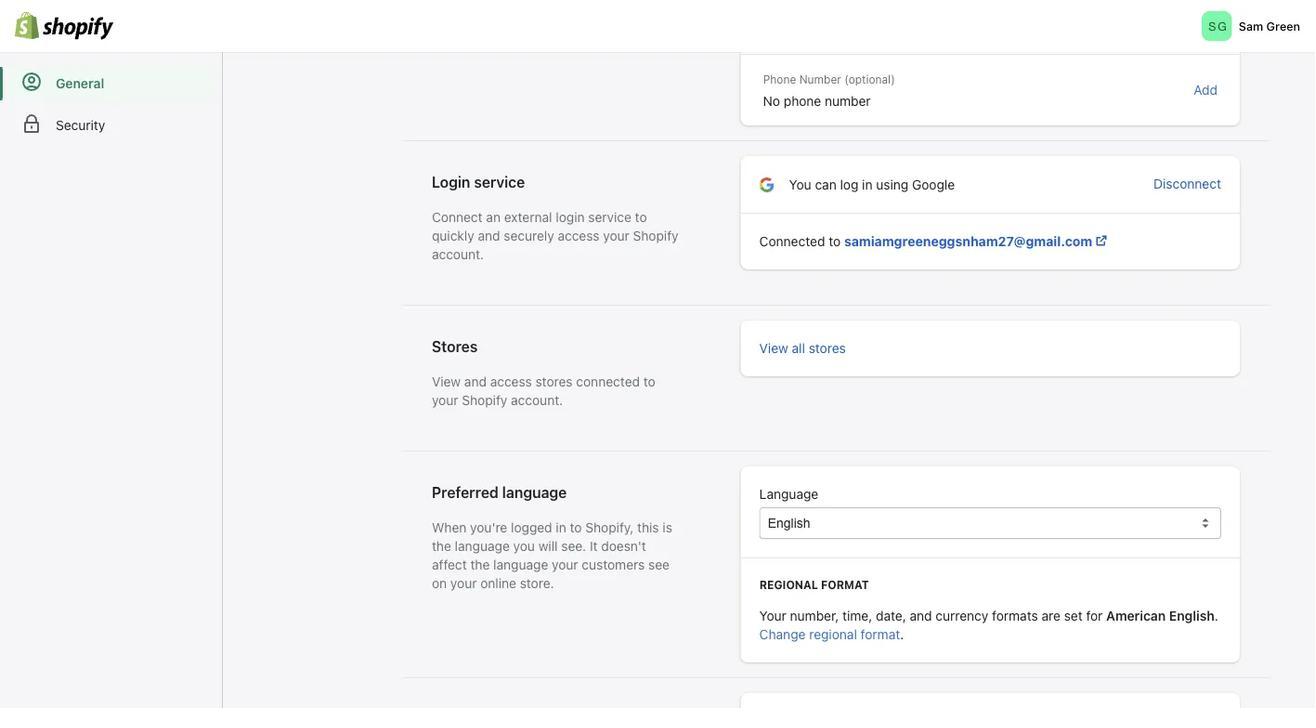 Task type: describe. For each thing, give the bounding box(es) containing it.
regional
[[810, 627, 857, 642]]

account. inside view and access stores connected to your shopify account.
[[511, 393, 563, 408]]

when
[[432, 520, 467, 535]]

formats
[[992, 608, 1039, 623]]

your number, time, date, and currency formats are set for american english . change regional format .
[[760, 608, 1219, 642]]

your inside view and access stores connected to your shopify account.
[[432, 393, 459, 408]]

stores
[[432, 338, 478, 355]]

format
[[821, 578, 869, 591]]

all
[[792, 341, 806, 356]]

shopify image
[[15, 12, 113, 40]]

format
[[861, 627, 901, 642]]

regional format
[[760, 578, 869, 591]]

you
[[789, 177, 812, 192]]

update
[[1174, 11, 1218, 26]]

access inside view and access stores connected to your shopify account.
[[490, 374, 532, 389]]

samiamgreeneggsnham27@gmail.com link
[[845, 233, 1110, 249]]

1 vertical spatial .
[[901, 627, 904, 642]]

connect
[[432, 210, 483, 225]]

to inside connect an external login service to quickly and securely access your shopify account.
[[635, 210, 647, 225]]

connect an external login service to quickly and securely access your shopify account.
[[432, 210, 679, 262]]

american
[[1107, 608, 1166, 623]]

and inside "your number, time, date, and currency formats are set for american english . change regional format ."
[[910, 608, 932, 623]]

disconnect link
[[1154, 175, 1222, 194]]

shopify,
[[586, 520, 634, 535]]

quickly
[[432, 228, 475, 243]]

0 vertical spatial language
[[502, 484, 567, 501]]

securely
[[504, 228, 554, 243]]

on
[[432, 576, 447, 591]]

green
[[1267, 19, 1301, 33]]

is
[[663, 520, 673, 535]]

view all stores link
[[760, 341, 846, 356]]

view all stores
[[760, 341, 846, 356]]

view and access stores connected to your shopify account.
[[432, 374, 656, 408]]

your inside connect an external login service to quickly and securely access your shopify account.
[[603, 228, 630, 243]]

preferred
[[432, 484, 499, 501]]

to right the connected
[[829, 234, 841, 249]]

connected
[[576, 374, 640, 389]]

sam green
[[1239, 19, 1301, 33]]

are
[[1042, 608, 1061, 623]]

size 16 image inside samiamgreeneggsnham27@gmail.com link
[[1095, 233, 1110, 248]]

0 horizontal spatial size 16 image
[[760, 173, 775, 192]]

stores inside view and access stores connected to your shopify account.
[[536, 374, 573, 389]]

number,
[[790, 608, 839, 623]]

can
[[815, 177, 837, 192]]

no
[[763, 93, 781, 109]]

login service
[[432, 173, 525, 191]]

change
[[760, 627, 806, 642]]

connected
[[760, 234, 826, 249]]

update button
[[1174, 9, 1218, 28]]

account. inside connect an external login service to quickly and securely access your shopify account.
[[432, 247, 484, 262]]

date,
[[876, 608, 907, 623]]

1 horizontal spatial .
[[1215, 608, 1219, 623]]

phone
[[763, 72, 797, 85]]

in for using
[[862, 177, 873, 192]]

samiamgreeneggsnham27@gmail.com
[[845, 234, 1093, 249]]

when you're logged in to shopify, this is the language you will see. it doesn't affect the language your customers see on your online store.
[[432, 520, 673, 591]]

affect
[[432, 557, 467, 572]]

security link
[[7, 109, 215, 142]]



Task type: vqa. For each thing, say whether or not it's contained in the screenshot.
right View
yes



Task type: locate. For each thing, give the bounding box(es) containing it.
customers
[[582, 557, 645, 572]]

logged
[[511, 520, 553, 535]]

0 vertical spatial account.
[[432, 247, 484, 262]]

the down the when
[[432, 538, 451, 554]]

0 horizontal spatial .
[[901, 627, 904, 642]]

0 horizontal spatial shopify
[[462, 393, 508, 408]]

language down you're
[[455, 538, 510, 554]]

see
[[649, 557, 670, 572]]

to
[[635, 210, 647, 225], [829, 234, 841, 249], [644, 374, 656, 389], [570, 520, 582, 535]]

0 horizontal spatial the
[[432, 538, 451, 554]]

an
[[486, 210, 501, 225]]

1 horizontal spatial in
[[862, 177, 873, 192]]

(optional)
[[845, 72, 895, 85]]

your down see.
[[552, 557, 579, 572]]

connected to
[[760, 234, 845, 249]]

1 vertical spatial size 16 image
[[1095, 233, 1110, 248]]

security
[[56, 118, 105, 133]]

0 vertical spatial size 16 image
[[760, 173, 775, 192]]

stores left connected
[[536, 374, 573, 389]]

language up logged
[[502, 484, 567, 501]]

0 vertical spatial in
[[862, 177, 873, 192]]

0 horizontal spatial stores
[[536, 374, 573, 389]]

login
[[432, 173, 471, 191]]

time,
[[843, 608, 873, 623]]

1 vertical spatial view
[[432, 374, 461, 389]]

to right login
[[635, 210, 647, 225]]

1 horizontal spatial access
[[558, 228, 600, 243]]

1 vertical spatial the
[[471, 557, 490, 572]]

in inside when you're logged in to shopify, this is the language you will see. it doesn't affect the language your customers see on your online store.
[[556, 520, 567, 535]]

to up see.
[[570, 520, 582, 535]]

0 vertical spatial access
[[558, 228, 600, 243]]

access inside connect an external login service to quickly and securely access your shopify account.
[[558, 228, 600, 243]]

1 horizontal spatial view
[[760, 341, 789, 356]]

view down "stores" on the left of page
[[432, 374, 461, 389]]

doesn't
[[601, 538, 647, 554]]

sg
[[1209, 19, 1229, 33]]

using
[[876, 177, 909, 192]]

service right login
[[588, 210, 632, 225]]

and right date,
[[910, 608, 932, 623]]

to inside when you're logged in to shopify, this is the language you will see. it doesn't affect the language your customers see on your online store.
[[570, 520, 582, 535]]

. right american
[[1215, 608, 1219, 623]]

online
[[481, 576, 517, 591]]

1 horizontal spatial service
[[588, 210, 632, 225]]

your down 'affect' on the bottom of page
[[451, 576, 477, 591]]

. down date,
[[901, 627, 904, 642]]

1 horizontal spatial account.
[[511, 393, 563, 408]]

currency
[[936, 608, 989, 623]]

add button
[[1194, 81, 1218, 99]]

0 horizontal spatial access
[[490, 374, 532, 389]]

0 vertical spatial the
[[432, 538, 451, 554]]

view left all
[[760, 341, 789, 356]]

2 vertical spatial and
[[910, 608, 932, 623]]

0 vertical spatial shopify
[[633, 228, 679, 243]]

general link
[[7, 67, 215, 100]]

in right log
[[862, 177, 873, 192]]

0 horizontal spatial service
[[474, 173, 525, 191]]

and inside view and access stores connected to your shopify account.
[[464, 374, 487, 389]]

your
[[760, 608, 787, 623]]

view
[[760, 341, 789, 356], [432, 374, 461, 389]]

the up online
[[471, 557, 490, 572]]

you
[[513, 538, 535, 554]]

1 vertical spatial account.
[[511, 393, 563, 408]]

you can log in using google
[[789, 177, 955, 192]]

1 vertical spatial access
[[490, 374, 532, 389]]

in
[[862, 177, 873, 192], [556, 520, 567, 535]]

add
[[1194, 82, 1218, 98]]

phone number (optional) no phone number
[[763, 72, 895, 109]]

0 vertical spatial stores
[[809, 341, 846, 356]]

language
[[760, 486, 819, 502]]

change regional format button
[[760, 625, 901, 644]]

and down 'an'
[[478, 228, 500, 243]]

disconnect
[[1154, 176, 1222, 191]]

your down "stores" on the left of page
[[432, 393, 459, 408]]

service inside connect an external login service to quickly and securely access your shopify account.
[[588, 210, 632, 225]]

login
[[556, 210, 585, 225]]

your
[[603, 228, 630, 243], [432, 393, 459, 408], [552, 557, 579, 572], [451, 576, 477, 591]]

1 vertical spatial shopify
[[462, 393, 508, 408]]

set
[[1065, 608, 1083, 623]]

language
[[502, 484, 567, 501], [455, 538, 510, 554], [494, 557, 549, 572]]

1 vertical spatial service
[[588, 210, 632, 225]]

size 16 image
[[760, 173, 775, 192], [1095, 233, 1110, 248]]

general
[[56, 76, 104, 91]]

phone
[[784, 93, 822, 109]]

and down "stores" on the left of page
[[464, 374, 487, 389]]

shopify
[[633, 228, 679, 243], [462, 393, 508, 408]]

to inside view and access stores connected to your shopify account.
[[644, 374, 656, 389]]

will
[[539, 538, 558, 554]]

english
[[1170, 608, 1215, 623]]

0 vertical spatial service
[[474, 173, 525, 191]]

number
[[825, 93, 871, 109]]

1 horizontal spatial stores
[[809, 341, 846, 356]]

service up 'an'
[[474, 173, 525, 191]]

external
[[504, 210, 552, 225]]

for
[[1087, 608, 1103, 623]]

1 vertical spatial language
[[455, 538, 510, 554]]

number
[[800, 72, 842, 85]]

in for to
[[556, 520, 567, 535]]

preferred language
[[432, 484, 567, 501]]

0 horizontal spatial view
[[432, 374, 461, 389]]

1 vertical spatial and
[[464, 374, 487, 389]]

regional
[[760, 578, 819, 591]]

1 horizontal spatial size 16 image
[[1095, 233, 1110, 248]]

your right securely in the top of the page
[[603, 228, 630, 243]]

view inside view and access stores connected to your shopify account.
[[432, 374, 461, 389]]

the
[[432, 538, 451, 554], [471, 557, 490, 572]]

this
[[637, 520, 659, 535]]

0 vertical spatial view
[[760, 341, 789, 356]]

see.
[[561, 538, 586, 554]]

shopify inside connect an external login service to quickly and securely access your shopify account.
[[633, 228, 679, 243]]

you're
[[470, 520, 508, 535]]

0 horizontal spatial in
[[556, 520, 567, 535]]

.
[[1215, 608, 1219, 623], [901, 627, 904, 642]]

stores
[[809, 341, 846, 356], [536, 374, 573, 389]]

it
[[590, 538, 598, 554]]

stores right all
[[809, 341, 846, 356]]

access
[[558, 228, 600, 243], [490, 374, 532, 389]]

view for view all stores
[[760, 341, 789, 356]]

1 vertical spatial stores
[[536, 374, 573, 389]]

account.
[[432, 247, 484, 262], [511, 393, 563, 408]]

service
[[474, 173, 525, 191], [588, 210, 632, 225]]

in up see.
[[556, 520, 567, 535]]

shopify inside view and access stores connected to your shopify account.
[[462, 393, 508, 408]]

and inside connect an external login service to quickly and securely access your shopify account.
[[478, 228, 500, 243]]

sam
[[1239, 19, 1264, 33]]

log
[[840, 177, 859, 192]]

store.
[[520, 576, 554, 591]]

and
[[478, 228, 500, 243], [464, 374, 487, 389], [910, 608, 932, 623]]

to right connected
[[644, 374, 656, 389]]

google
[[912, 177, 955, 192]]

0 vertical spatial and
[[478, 228, 500, 243]]

language down you
[[494, 557, 549, 572]]

1 horizontal spatial the
[[471, 557, 490, 572]]

1 vertical spatial in
[[556, 520, 567, 535]]

0 horizontal spatial account.
[[432, 247, 484, 262]]

view for view and access stores connected to your shopify account.
[[432, 374, 461, 389]]

0 vertical spatial .
[[1215, 608, 1219, 623]]

2 vertical spatial language
[[494, 557, 549, 572]]

1 horizontal spatial shopify
[[633, 228, 679, 243]]



